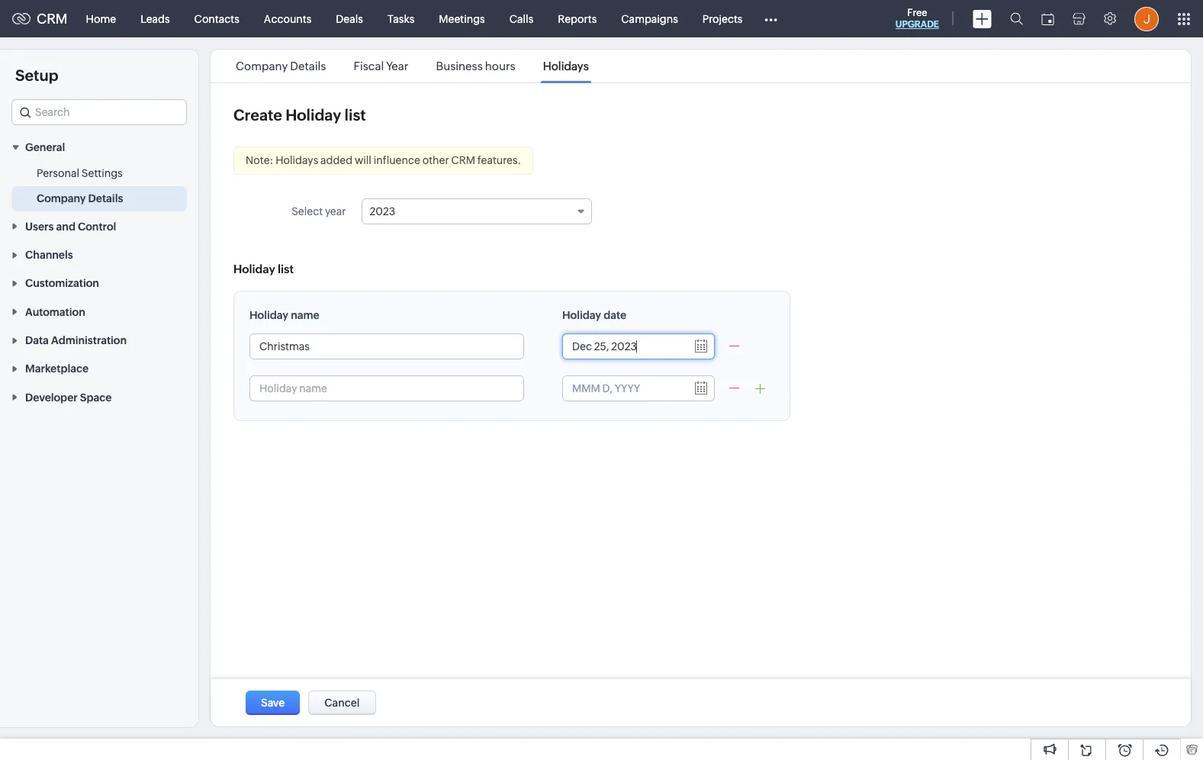 Task type: vqa. For each thing, say whether or not it's contained in the screenshot.
the topmost the list
yes



Task type: describe. For each thing, give the bounding box(es) containing it.
and
[[56, 220, 76, 233]]

name
[[291, 309, 320, 321]]

setup
[[15, 66, 58, 84]]

projects
[[703, 13, 743, 25]]

calls
[[510, 13, 534, 25]]

influence
[[374, 154, 420, 166]]

contacts
[[194, 13, 240, 25]]

company details inside general region
[[37, 193, 123, 205]]

holiday list
[[234, 263, 294, 276]]

company inside list
[[236, 60, 288, 73]]

general region
[[0, 161, 198, 212]]

leads
[[141, 13, 170, 25]]

hours
[[485, 60, 516, 73]]

list containing company details
[[222, 50, 603, 82]]

features.
[[478, 154, 522, 166]]

date
[[604, 309, 627, 321]]

save
[[261, 697, 285, 709]]

home link
[[74, 0, 128, 37]]

personal settings
[[37, 167, 123, 180]]

leads link
[[128, 0, 182, 37]]

automation
[[25, 306, 85, 318]]

will
[[355, 154, 372, 166]]

projects link
[[691, 0, 755, 37]]

free upgrade
[[896, 7, 940, 30]]

mmm d, yyyy text field for holiday name text field
[[563, 334, 686, 359]]

business hours link
[[434, 60, 518, 73]]

2023 field
[[361, 198, 592, 224]]

holidays link
[[541, 60, 592, 73]]

accounts link
[[252, 0, 324, 37]]

developer
[[25, 391, 78, 404]]

developer space button
[[0, 383, 198, 411]]

Search text field
[[12, 100, 186, 124]]

holiday for holiday list
[[234, 263, 275, 276]]

create menu element
[[964, 0, 1002, 37]]

save button
[[246, 691, 300, 715]]

Other Modules field
[[755, 6, 788, 31]]

users and control button
[[0, 212, 198, 240]]

campaigns link
[[609, 0, 691, 37]]

free
[[908, 7, 928, 18]]

mmm d, yyyy text field for holiday name text box
[[563, 376, 686, 401]]

fiscal year
[[354, 60, 409, 73]]

meetings
[[439, 13, 485, 25]]

Holiday name text field
[[250, 334, 524, 359]]

note:
[[246, 154, 274, 166]]

home
[[86, 13, 116, 25]]

personal
[[37, 167, 79, 180]]

deals link
[[324, 0, 376, 37]]

create holiday list
[[234, 106, 366, 124]]

year
[[386, 60, 409, 73]]

data
[[25, 334, 49, 347]]

details inside list
[[290, 60, 326, 73]]

meetings link
[[427, 0, 498, 37]]

year
[[325, 205, 346, 218]]

create
[[234, 106, 282, 124]]

channels
[[25, 249, 73, 261]]

company details link inside general region
[[37, 191, 123, 206]]

upgrade
[[896, 19, 940, 30]]

general
[[25, 141, 65, 154]]

2023
[[370, 205, 396, 218]]

settings
[[82, 167, 123, 180]]

cancel button
[[309, 691, 376, 715]]



Task type: locate. For each thing, give the bounding box(es) containing it.
company details
[[236, 60, 326, 73], [37, 193, 123, 205]]

1 horizontal spatial company details link
[[234, 60, 329, 73]]

personal settings link
[[37, 166, 123, 181]]

search image
[[1011, 12, 1024, 25]]

data administration button
[[0, 326, 198, 354]]

contacts link
[[182, 0, 252, 37]]

details up create holiday list
[[290, 60, 326, 73]]

reports
[[558, 13, 597, 25]]

list up 'holiday name' on the top of page
[[278, 263, 294, 276]]

0 vertical spatial company
[[236, 60, 288, 73]]

0 vertical spatial company details link
[[234, 60, 329, 73]]

company details down the accounts link
[[236, 60, 326, 73]]

cancel
[[325, 697, 360, 709]]

tasks link
[[376, 0, 427, 37]]

general button
[[0, 133, 198, 161]]

list
[[345, 106, 366, 124], [278, 263, 294, 276]]

1 horizontal spatial list
[[345, 106, 366, 124]]

fiscal year link
[[352, 60, 411, 73]]

holidays
[[543, 60, 589, 73], [276, 154, 319, 166]]

0 vertical spatial company details
[[236, 60, 326, 73]]

0 horizontal spatial crm
[[37, 11, 68, 27]]

select year
[[292, 205, 346, 218]]

0 vertical spatial details
[[290, 60, 326, 73]]

1 vertical spatial list
[[278, 263, 294, 276]]

customization button
[[0, 269, 198, 297]]

holiday date
[[563, 309, 627, 321]]

note: holidays added will influence other crm features.
[[246, 154, 522, 166]]

customization
[[25, 277, 99, 290]]

holiday for holiday date
[[563, 309, 602, 321]]

0 horizontal spatial company details
[[37, 193, 123, 205]]

1 mmm d, yyyy text field from the top
[[563, 334, 686, 359]]

company down personal
[[37, 193, 86, 205]]

developer space
[[25, 391, 112, 404]]

0 vertical spatial list
[[345, 106, 366, 124]]

holiday for holiday name
[[250, 309, 289, 321]]

1 vertical spatial details
[[88, 193, 123, 205]]

details down settings
[[88, 193, 123, 205]]

0 horizontal spatial details
[[88, 193, 123, 205]]

reports link
[[546, 0, 609, 37]]

2 mmm d, yyyy text field from the top
[[563, 376, 686, 401]]

other
[[423, 154, 449, 166]]

0 horizontal spatial company details link
[[37, 191, 123, 206]]

create menu image
[[973, 10, 992, 28]]

added
[[321, 154, 353, 166]]

MMM d, yyyy text field
[[563, 334, 686, 359], [563, 376, 686, 401]]

company details link down "personal settings" link at top
[[37, 191, 123, 206]]

1 horizontal spatial details
[[290, 60, 326, 73]]

1 vertical spatial mmm d, yyyy text field
[[563, 376, 686, 401]]

0 vertical spatial holidays
[[543, 60, 589, 73]]

0 horizontal spatial holidays
[[276, 154, 319, 166]]

deals
[[336, 13, 363, 25]]

1 horizontal spatial crm
[[452, 154, 476, 166]]

holiday left date
[[563, 309, 602, 321]]

1 horizontal spatial company
[[236, 60, 288, 73]]

company
[[236, 60, 288, 73], [37, 193, 86, 205]]

1 vertical spatial company details link
[[37, 191, 123, 206]]

company details link inside list
[[234, 60, 329, 73]]

select
[[292, 205, 323, 218]]

holidays down reports
[[543, 60, 589, 73]]

business
[[436, 60, 483, 73]]

details inside general region
[[88, 193, 123, 205]]

details
[[290, 60, 326, 73], [88, 193, 123, 205]]

profile image
[[1135, 6, 1160, 31]]

1 vertical spatial company
[[37, 193, 86, 205]]

marketplace
[[25, 363, 89, 375]]

space
[[80, 391, 112, 404]]

tasks
[[388, 13, 415, 25]]

0 horizontal spatial company
[[37, 193, 86, 205]]

holiday left name on the left of the page
[[250, 309, 289, 321]]

company inside general region
[[37, 193, 86, 205]]

calls link
[[498, 0, 546, 37]]

crm link
[[12, 11, 68, 27]]

list
[[222, 50, 603, 82]]

data administration
[[25, 334, 127, 347]]

administration
[[51, 334, 127, 347]]

channels button
[[0, 240, 198, 269]]

calendar image
[[1042, 13, 1055, 25]]

crm left home link
[[37, 11, 68, 27]]

0 vertical spatial crm
[[37, 11, 68, 27]]

holiday up 'holiday name' on the top of page
[[234, 263, 275, 276]]

0 vertical spatial mmm d, yyyy text field
[[563, 334, 686, 359]]

business hours
[[436, 60, 516, 73]]

accounts
[[264, 13, 312, 25]]

crm right other
[[452, 154, 476, 166]]

company up create
[[236, 60, 288, 73]]

fiscal
[[354, 60, 384, 73]]

crm
[[37, 11, 68, 27], [452, 154, 476, 166]]

Holiday name text field
[[250, 376, 524, 401]]

control
[[78, 220, 116, 233]]

company details down "personal settings" link at top
[[37, 193, 123, 205]]

users
[[25, 220, 54, 233]]

1 vertical spatial crm
[[452, 154, 476, 166]]

1 vertical spatial company details
[[37, 193, 123, 205]]

1 horizontal spatial holidays
[[543, 60, 589, 73]]

company details link down the accounts link
[[234, 60, 329, 73]]

None field
[[11, 99, 187, 125]]

search element
[[1002, 0, 1033, 37]]

company details link
[[234, 60, 329, 73], [37, 191, 123, 206]]

1 vertical spatial holidays
[[276, 154, 319, 166]]

holiday name
[[250, 309, 320, 321]]

profile element
[[1126, 0, 1169, 37]]

holidays right note:
[[276, 154, 319, 166]]

0 horizontal spatial list
[[278, 263, 294, 276]]

holiday up added
[[286, 106, 341, 124]]

users and control
[[25, 220, 116, 233]]

holiday
[[286, 106, 341, 124], [234, 263, 275, 276], [250, 309, 289, 321], [563, 309, 602, 321]]

campaigns
[[622, 13, 679, 25]]

company details inside list
[[236, 60, 326, 73]]

automation button
[[0, 297, 198, 326]]

marketplace button
[[0, 354, 198, 383]]

list up will
[[345, 106, 366, 124]]

1 horizontal spatial company details
[[236, 60, 326, 73]]



